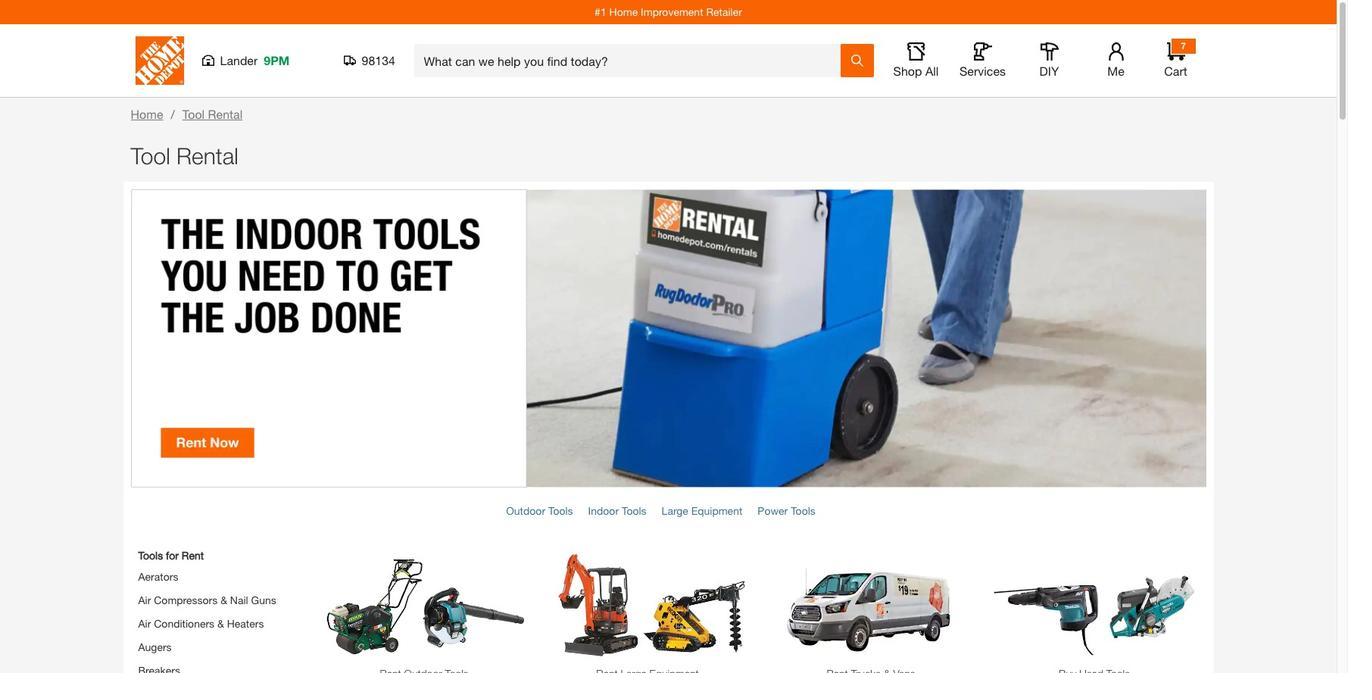 Task type: vqa. For each thing, say whether or not it's contained in the screenshot.
Mesh
no



Task type: describe. For each thing, give the bounding box(es) containing it.
outdoor tools link
[[506, 505, 573, 518]]

& for nail
[[220, 594, 227, 607]]

aerators link
[[138, 571, 178, 583]]

shop
[[893, 64, 922, 78]]

air conditioners & heaters
[[138, 618, 264, 630]]

large
[[662, 505, 688, 518]]

0 vertical spatial tool rental
[[182, 107, 243, 121]]

0 vertical spatial rental
[[208, 107, 243, 121]]

me button
[[1092, 42, 1140, 79]]

#1
[[595, 5, 606, 18]]

retailer
[[706, 5, 742, 18]]

lander 9pm
[[220, 53, 290, 67]]

air for air compressors & nail guns
[[138, 594, 151, 607]]

indoor
[[588, 505, 619, 518]]

the home depot logo image
[[135, 36, 184, 85]]

tools for indoor tools
[[622, 505, 646, 518]]

me
[[1107, 64, 1124, 78]]

aerators
[[138, 571, 178, 583]]

power tools
[[758, 505, 815, 518]]

air conditioners & heaters link
[[138, 618, 264, 630]]

services
[[959, 64, 1006, 78]]

lander
[[220, 53, 258, 67]]

1  image from the left
[[320, 554, 528, 658]]

0 vertical spatial tool
[[182, 107, 205, 121]]

#1 home improvement retailer
[[595, 5, 742, 18]]

7
[[1181, 40, 1186, 51]]

outdoor tools
[[506, 505, 573, 518]]

compressors
[[154, 594, 218, 607]]

power
[[758, 505, 788, 518]]

services button
[[958, 42, 1007, 79]]



Task type: locate. For each thing, give the bounding box(es) containing it.
heaters
[[227, 618, 264, 630]]

0 vertical spatial air
[[138, 594, 151, 607]]

diy
[[1039, 64, 1059, 78]]

the indoor tools you need to get the job done - rent now image
[[131, 189, 1206, 488]]

augers
[[138, 641, 172, 654]]

1 horizontal spatial tool
[[182, 107, 205, 121]]

1 vertical spatial tool rental
[[131, 142, 238, 169]]

tool rental down lander
[[182, 107, 243, 121]]

rental down tool rental link
[[177, 142, 238, 169]]

tool
[[182, 107, 205, 121], [131, 142, 170, 169]]

&
[[220, 594, 227, 607], [217, 618, 224, 630]]

tools right power
[[791, 505, 815, 518]]

& for heaters
[[217, 618, 224, 630]]

home down the home depot logo
[[131, 107, 163, 121]]

tools
[[548, 505, 573, 518], [622, 505, 646, 518], [791, 505, 815, 518], [138, 549, 163, 562]]

0 vertical spatial home
[[609, 5, 638, 18]]

& left "nail"
[[220, 594, 227, 607]]

guns
[[251, 594, 276, 607]]

home
[[609, 5, 638, 18], [131, 107, 163, 121]]

air down aerators
[[138, 594, 151, 607]]

0 horizontal spatial home
[[131, 107, 163, 121]]

3  image from the left
[[767, 554, 975, 658]]

home right #1
[[609, 5, 638, 18]]

tools right outdoor on the bottom left of the page
[[548, 505, 573, 518]]

1 vertical spatial home
[[131, 107, 163, 121]]

tools for outdoor tools
[[548, 505, 573, 518]]

shop all button
[[892, 42, 940, 79]]

tool rental down tool rental link
[[131, 142, 238, 169]]

1 horizontal spatial home
[[609, 5, 638, 18]]

nail
[[230, 594, 248, 607]]

1 air from the top
[[138, 594, 151, 607]]

tool right 'home' link
[[182, 107, 205, 121]]

air compressors & nail guns
[[138, 594, 276, 607]]

tools left for
[[138, 549, 163, 562]]

tools for rent
[[138, 549, 204, 562]]

outdoor
[[506, 505, 545, 518]]

for
[[166, 549, 179, 562]]

equipment
[[691, 505, 742, 518]]

indoor tools
[[588, 505, 646, 518]]

improvement
[[641, 5, 703, 18]]

rental down lander
[[208, 107, 243, 121]]

tool rental link
[[182, 107, 243, 121]]

1 vertical spatial &
[[217, 618, 224, 630]]

0 vertical spatial &
[[220, 594, 227, 607]]

9pm
[[264, 53, 290, 67]]

air up "augers" link
[[138, 618, 151, 630]]

What can we help you find today? search field
[[424, 45, 839, 76]]

2 air from the top
[[138, 618, 151, 630]]

augers link
[[138, 641, 172, 654]]

power tools link
[[758, 505, 815, 518]]

tool rental
[[182, 107, 243, 121], [131, 142, 238, 169]]

diy button
[[1025, 42, 1073, 79]]

home link
[[131, 107, 163, 121]]

98134 button
[[343, 53, 396, 68]]

2  image from the left
[[543, 554, 752, 658]]

1 vertical spatial rental
[[177, 142, 238, 169]]

1 vertical spatial tool
[[131, 142, 170, 169]]

air compressors & nail guns link
[[138, 594, 276, 607]]

large equipment link
[[662, 505, 742, 518]]

cart 7
[[1164, 40, 1187, 78]]

air for air conditioners & heaters
[[138, 618, 151, 630]]

tool down 'home' link
[[131, 142, 170, 169]]

rent
[[182, 549, 204, 562]]

conditioners
[[154, 618, 214, 630]]

98134
[[362, 53, 395, 67]]

air
[[138, 594, 151, 607], [138, 618, 151, 630]]

all
[[925, 64, 939, 78]]

1 vertical spatial air
[[138, 618, 151, 630]]

cart
[[1164, 64, 1187, 78]]

0 horizontal spatial tool
[[131, 142, 170, 169]]

indoor tools link
[[588, 505, 646, 518]]

large equipment
[[662, 505, 742, 518]]

tools right indoor
[[622, 505, 646, 518]]

shop all
[[893, 64, 939, 78]]

tools for power tools
[[791, 505, 815, 518]]

rental
[[208, 107, 243, 121], [177, 142, 238, 169]]

 image
[[320, 554, 528, 658], [543, 554, 752, 658], [767, 554, 975, 658], [990, 554, 1198, 658]]

4  image from the left
[[990, 554, 1198, 658]]

& left heaters
[[217, 618, 224, 630]]



